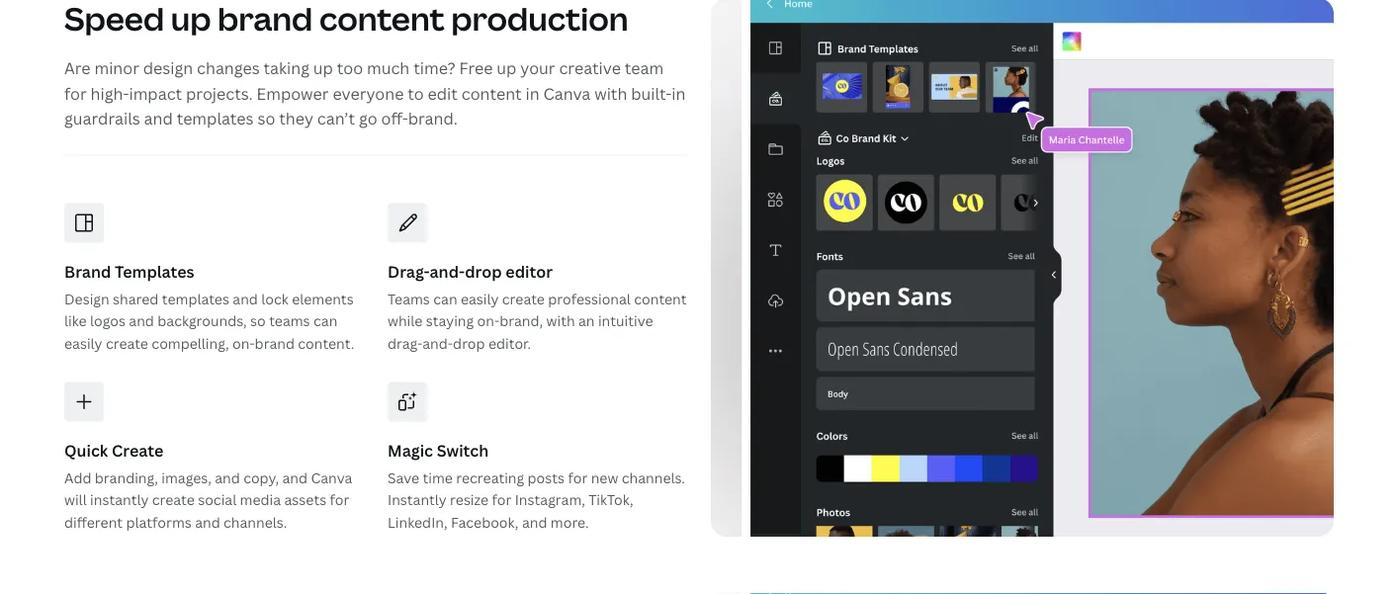 Task type: locate. For each thing, give the bounding box(es) containing it.
design
[[143, 58, 193, 79]]

they
[[279, 108, 313, 130]]

0 vertical spatial and-
[[430, 261, 465, 282]]

and-
[[430, 261, 465, 282], [422, 334, 453, 353]]

0 vertical spatial on-
[[477, 312, 500, 331]]

like
[[64, 312, 87, 331]]

0 vertical spatial can
[[433, 290, 457, 309]]

different
[[64, 513, 123, 532]]

can
[[433, 290, 457, 309], [313, 312, 337, 331]]

2 vertical spatial create
[[152, 491, 195, 510]]

1 horizontal spatial create
[[152, 491, 195, 510]]

changes
[[197, 58, 260, 79]]

create
[[502, 290, 545, 309], [106, 334, 148, 353], [152, 491, 195, 510]]

more.
[[551, 513, 589, 532]]

easily up staying
[[461, 290, 499, 309]]

for down are
[[64, 83, 87, 104]]

so up brand
[[250, 312, 266, 331]]

templates down projects. empower
[[177, 108, 254, 130]]

0 horizontal spatial create
[[106, 334, 148, 353]]

elements
[[292, 290, 354, 309]]

1 horizontal spatial with
[[594, 83, 627, 104]]

up right free
[[497, 58, 517, 79]]

brand,
[[500, 312, 543, 331]]

for
[[64, 83, 87, 104], [568, 469, 588, 487], [330, 491, 349, 510], [492, 491, 512, 510]]

on-
[[477, 312, 500, 331], [232, 334, 255, 353]]

and down the instagram,
[[522, 513, 547, 532]]

too
[[337, 58, 363, 79]]

drop down staying
[[453, 334, 485, 353]]

1 vertical spatial with
[[546, 312, 575, 331]]

and up social at the bottom of the page
[[215, 469, 240, 487]]

so
[[258, 108, 275, 130], [250, 312, 266, 331]]

time?
[[413, 58, 456, 79]]

and
[[144, 108, 173, 130], [233, 290, 258, 309], [129, 312, 154, 331], [215, 469, 240, 487], [282, 469, 308, 487], [195, 513, 220, 532], [522, 513, 547, 532]]

for down recreating
[[492, 491, 512, 510]]

teams
[[269, 312, 310, 331]]

0 vertical spatial with
[[594, 83, 627, 104]]

while
[[388, 312, 423, 331]]

so inside brand templates design shared templates and lock elements like logos and backgrounds, so teams can easily create compelling, on-brand content.
[[250, 312, 266, 331]]

built-
[[631, 83, 672, 104]]

channels. inside quick create add branding, images, and copy, and canva will instantly create social media assets for different platforms and channels.
[[224, 513, 287, 532]]

create
[[112, 440, 163, 461]]

free
[[459, 58, 493, 79]]

1 vertical spatial drop
[[453, 334, 485, 353]]

facebook,
[[451, 513, 519, 532]]

1 vertical spatial canva
[[311, 469, 352, 487]]

0 vertical spatial easily
[[461, 290, 499, 309]]

1 vertical spatial so
[[250, 312, 266, 331]]

create down 'images,'
[[152, 491, 195, 510]]

1 vertical spatial content
[[634, 290, 687, 309]]

0 vertical spatial templates
[[177, 108, 254, 130]]

much
[[367, 58, 410, 79]]

1 vertical spatial channels.
[[224, 513, 287, 532]]

with left an
[[546, 312, 575, 331]]

professional
[[548, 290, 631, 309]]

1 horizontal spatial can
[[433, 290, 457, 309]]

drag-
[[388, 261, 430, 282]]

lock
[[261, 290, 288, 309]]

create up brand,
[[502, 290, 545, 309]]

1 horizontal spatial canva
[[543, 83, 591, 104]]

1 vertical spatial and-
[[422, 334, 453, 353]]

content inside drag-and-drop editor teams can easily create professional content while staying on-brand, with an intuitive drag-and-drop editor.
[[634, 290, 687, 309]]

create inside brand templates design shared templates and lock elements like logos and backgrounds, so teams can easily create compelling, on-brand content.
[[106, 334, 148, 353]]

add
[[64, 469, 91, 487]]

will
[[64, 491, 87, 510]]

up left too
[[313, 58, 333, 79]]

0 vertical spatial channels.
[[622, 469, 685, 487]]

channels.
[[622, 469, 685, 487], [224, 513, 287, 532]]

2 horizontal spatial create
[[502, 290, 545, 309]]

edit
[[428, 83, 458, 104]]

everyone
[[333, 83, 404, 104]]

off-
[[381, 108, 408, 130]]

logos
[[90, 312, 126, 331]]

templates
[[177, 108, 254, 130], [162, 290, 229, 309]]

0 horizontal spatial with
[[546, 312, 575, 331]]

brand.
[[408, 108, 458, 130]]

1 horizontal spatial content
[[634, 290, 687, 309]]

0 vertical spatial canva
[[543, 83, 591, 104]]

0 horizontal spatial can
[[313, 312, 337, 331]]

taking
[[264, 58, 309, 79]]

and- down staying
[[422, 334, 453, 353]]

with down "creative"
[[594, 83, 627, 104]]

templates inside brand templates design shared templates and lock elements like logos and backgrounds, so teams can easily create compelling, on-brand content.
[[162, 290, 229, 309]]

and left lock
[[233, 290, 258, 309]]

1 vertical spatial easily
[[64, 334, 102, 353]]

quick create add branding, images, and copy, and canva will instantly create social media assets for different platforms and channels.
[[64, 440, 352, 532]]

0 horizontal spatial up
[[313, 58, 333, 79]]

and down social at the bottom of the page
[[195, 513, 220, 532]]

1 horizontal spatial on-
[[477, 312, 500, 331]]

for inside are minor design changes taking up too much time? free up your creative team for high-impact projects. empower everyone to edit content in canva with built-in guardrails and templates so they can't go off-brand.
[[64, 83, 87, 104]]

and up "assets"
[[282, 469, 308, 487]]

media
[[240, 491, 281, 510]]

1 horizontal spatial in
[[672, 83, 686, 104]]

so down projects. empower
[[258, 108, 275, 130]]

on- inside brand templates design shared templates and lock elements like logos and backgrounds, so teams can easily create compelling, on-brand content.
[[232, 334, 255, 353]]

1 vertical spatial can
[[313, 312, 337, 331]]

0 horizontal spatial in
[[526, 83, 539, 104]]

templates up backgrounds,
[[162, 290, 229, 309]]

and inside are minor design changes taking up too much time? free up your creative team for high-impact projects. empower everyone to edit content in canva with built-in guardrails and templates so they can't go off-brand.
[[144, 108, 173, 130]]

1 horizontal spatial up
[[497, 58, 517, 79]]

1 horizontal spatial easily
[[461, 290, 499, 309]]

content up intuitive
[[634, 290, 687, 309]]

intuitive
[[598, 312, 653, 331]]

on- down backgrounds,
[[232, 334, 255, 353]]

0 horizontal spatial channels.
[[224, 513, 287, 532]]

high-
[[91, 83, 129, 104]]

content down free
[[462, 83, 522, 104]]

shared
[[113, 290, 159, 309]]

up
[[313, 58, 333, 79], [497, 58, 517, 79]]

tiktok,
[[589, 491, 634, 510]]

easily
[[461, 290, 499, 309], [64, 334, 102, 353]]

1 vertical spatial on-
[[232, 334, 255, 353]]

canva down "creative"
[[543, 83, 591, 104]]

with
[[594, 83, 627, 104], [546, 312, 575, 331]]

1 vertical spatial templates
[[162, 290, 229, 309]]

canva
[[543, 83, 591, 104], [311, 469, 352, 487]]

0 vertical spatial create
[[502, 290, 545, 309]]

content
[[462, 83, 522, 104], [634, 290, 687, 309]]

can up staying
[[433, 290, 457, 309]]

canva up "assets"
[[311, 469, 352, 487]]

drop left editor
[[465, 261, 502, 282]]

0 horizontal spatial content
[[462, 83, 522, 104]]

2 up from the left
[[497, 58, 517, 79]]

0 horizontal spatial on-
[[232, 334, 255, 353]]

0 horizontal spatial easily
[[64, 334, 102, 353]]

channels. up tiktok,
[[622, 469, 685, 487]]

channels. down the media
[[224, 513, 287, 532]]

drag-
[[388, 334, 422, 353]]

create down logos
[[106, 334, 148, 353]]

0 horizontal spatial canva
[[311, 469, 352, 487]]

can up content.
[[313, 312, 337, 331]]

for right "assets"
[[330, 491, 349, 510]]

1 horizontal spatial channels.
[[622, 469, 685, 487]]

editor.
[[488, 334, 531, 353]]

and- up teams
[[430, 261, 465, 282]]

in
[[526, 83, 539, 104], [672, 83, 686, 104]]

drop
[[465, 261, 502, 282], [453, 334, 485, 353]]

0 vertical spatial content
[[462, 83, 522, 104]]

drag-and-drop editor teams can easily create professional content while staying on-brand, with an intuitive drag-and-drop editor.
[[388, 261, 687, 353]]

0 vertical spatial so
[[258, 108, 275, 130]]

can inside brand templates design shared templates and lock elements like logos and backgrounds, so teams can easily create compelling, on-brand content.
[[313, 312, 337, 331]]

posts
[[528, 469, 565, 487]]

1 vertical spatial create
[[106, 334, 148, 353]]

and down impact at the left of the page
[[144, 108, 173, 130]]

brand
[[64, 261, 111, 282]]

impact
[[129, 83, 182, 104]]

easily down like at left bottom
[[64, 334, 102, 353]]

on- up editor.
[[477, 312, 500, 331]]

design
[[64, 290, 109, 309]]



Task type: vqa. For each thing, say whether or not it's contained in the screenshot.


Task type: describe. For each thing, give the bounding box(es) containing it.
1 in from the left
[[526, 83, 539, 104]]

content.
[[298, 334, 354, 353]]

for inside quick create add branding, images, and copy, and canva will instantly create social media assets for different platforms and channels.
[[330, 491, 349, 510]]

compelling,
[[152, 334, 229, 353]]

instagram,
[[515, 491, 585, 510]]

an
[[578, 312, 595, 331]]

easily inside brand templates design shared templates and lock elements like logos and backgrounds, so teams can easily create compelling, on-brand content.
[[64, 334, 102, 353]]

2 in from the left
[[672, 83, 686, 104]]

creative
[[559, 58, 621, 79]]

can't
[[317, 108, 355, 130]]

editor
[[506, 261, 553, 282]]

so inside are minor design changes taking up too much time? free up your creative team for high-impact projects. empower everyone to edit content in canva with built-in guardrails and templates so they can't go off-brand.
[[258, 108, 275, 130]]

time
[[423, 469, 453, 487]]

brand
[[255, 334, 295, 353]]

0 vertical spatial drop
[[465, 261, 502, 282]]

teams
[[388, 290, 430, 309]]

on- inside drag-and-drop editor teams can easily create professional content while staying on-brand, with an intuitive drag-and-drop editor.
[[477, 312, 500, 331]]

minor
[[94, 58, 139, 79]]

can inside drag-and-drop editor teams can easily create professional content while staying on-brand, with an intuitive drag-and-drop editor.
[[433, 290, 457, 309]]

to
[[408, 83, 424, 104]]

team
[[625, 58, 664, 79]]

save
[[388, 469, 419, 487]]

create inside drag-and-drop editor teams can easily create professional content while staying on-brand, with an intuitive drag-and-drop editor.
[[502, 290, 545, 309]]

canva inside are minor design changes taking up too much time? free up your creative team for high-impact projects. empower everyone to edit content in canva with built-in guardrails and templates so they can't go off-brand.
[[543, 83, 591, 104]]

and down shared
[[129, 312, 154, 331]]

linkedin,
[[388, 513, 448, 532]]

magic
[[388, 440, 433, 461]]

magic switch save time recreating posts for new channels. instantly resize for instagram, tiktok, linkedin, facebook, and more.
[[388, 440, 685, 532]]

content inside are minor design changes taking up too much time? free up your creative team for high-impact projects. empower everyone to edit content in canva with built-in guardrails and templates so they can't go off-brand.
[[462, 83, 522, 104]]

new
[[591, 469, 618, 487]]

branding,
[[95, 469, 158, 487]]

channels. inside 'magic switch save time recreating posts for new channels. instantly resize for instagram, tiktok, linkedin, facebook, and more.'
[[622, 469, 685, 487]]

platforms
[[126, 513, 192, 532]]

resize
[[450, 491, 489, 510]]

staying
[[426, 312, 474, 331]]

your
[[520, 58, 555, 79]]

copy,
[[243, 469, 279, 487]]

instantly
[[90, 491, 149, 510]]

recreating
[[456, 469, 524, 487]]

easily inside drag-and-drop editor teams can easily create professional content while staying on-brand, with an intuitive drag-and-drop editor.
[[461, 290, 499, 309]]

go
[[359, 108, 377, 130]]

and inside 'magic switch save time recreating posts for new channels. instantly resize for instagram, tiktok, linkedin, facebook, and more.'
[[522, 513, 547, 532]]

instantly
[[388, 491, 447, 510]]

social
[[198, 491, 237, 510]]

switch
[[437, 440, 489, 461]]

images,
[[161, 469, 211, 487]]

create inside quick create add branding, images, and copy, and canva will instantly create social media assets for different platforms and channels.
[[152, 491, 195, 510]]

templates
[[115, 261, 194, 282]]

backgrounds,
[[157, 312, 247, 331]]

guardrails
[[64, 108, 140, 130]]

with inside drag-and-drop editor teams can easily create professional content while staying on-brand, with an intuitive drag-and-drop editor.
[[546, 312, 575, 331]]

1 up from the left
[[313, 58, 333, 79]]

projects. empower
[[186, 83, 329, 104]]

canva inside quick create add branding, images, and copy, and canva will instantly create social media assets for different platforms and channels.
[[311, 469, 352, 487]]

with inside are minor design changes taking up too much time? free up your creative team for high-impact projects. empower everyone to edit content in canva with built-in guardrails and templates so they can't go off-brand.
[[594, 83, 627, 104]]

are minor design changes taking up too much time? free up your creative team for high-impact projects. empower everyone to edit content in canva with built-in guardrails and templates so they can't go off-brand.
[[64, 58, 686, 130]]

templates inside are minor design changes taking up too much time? free up your creative team for high-impact projects. empower everyone to edit content in canva with built-in guardrails and templates so they can't go off-brand.
[[177, 108, 254, 130]]

assets
[[284, 491, 326, 510]]

for left new
[[568, 469, 588, 487]]

are
[[64, 58, 91, 79]]

brand templates design shared templates and lock elements like logos and backgrounds, so teams can easily create compelling, on-brand content.
[[64, 261, 354, 353]]

quick
[[64, 440, 108, 461]]



